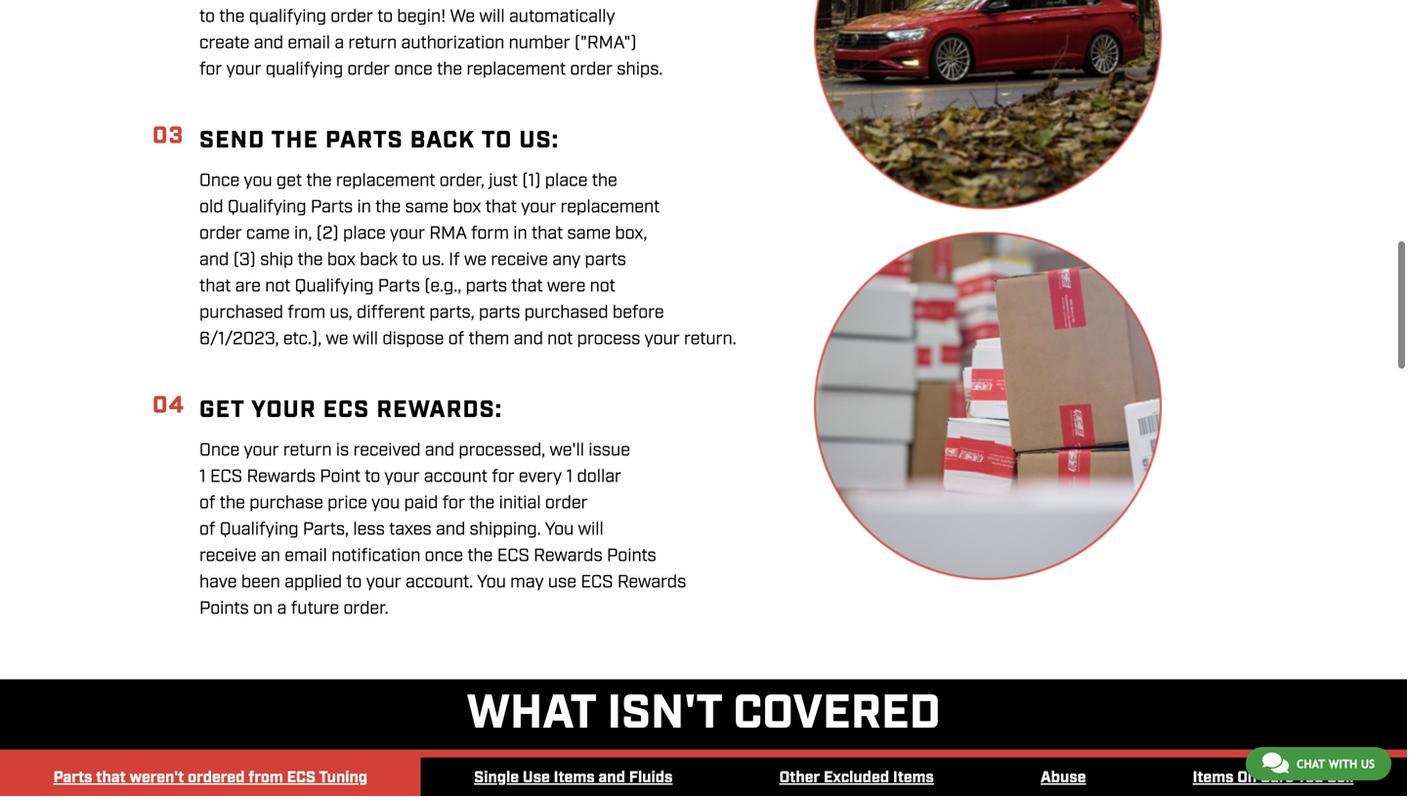 Task type: vqa. For each thing, say whether or not it's contained in the screenshot.
MINI Parts "link"
no



Task type: locate. For each thing, give the bounding box(es) containing it.
1 lifetime replacement image from the top
[[814, 0, 1162, 210]]

0 vertical spatial parts
[[311, 196, 353, 219]]

will inside once your return is received and processed, we'll issue 1 ecs rewards point to your account for every 1 dollar of the purchase price you paid for the initial order of qualifying parts, less taxes and shipping. you will receive an email notification once the ecs rewards points have been applied to your account. you may use ecs rewards points on a future order.
[[578, 518, 604, 541]]

replacement down number
[[467, 58, 566, 81]]

2 items from the left
[[893, 768, 934, 789]]

0 vertical spatial you
[[244, 170, 272, 193]]

the up box, at the left top
[[592, 170, 617, 193]]

1 vertical spatial same
[[567, 222, 611, 245]]

qualifying up came
[[228, 196, 306, 219]]

1 horizontal spatial return
[[348, 32, 397, 55]]

the
[[271, 125, 319, 157]]

0 vertical spatial same
[[405, 196, 449, 219]]

to
[[199, 6, 215, 29], [377, 6, 393, 29], [402, 249, 418, 272], [365, 465, 380, 488], [346, 571, 362, 594]]

ecs down shipping. on the left bottom of page
[[497, 545, 530, 568]]

for inside to the qualifying order to begin! we will automatically create and email a return authorization number ("rma") for your qualifying order once the replacement order ships.
[[199, 58, 222, 81]]

email right create
[[288, 32, 330, 55]]

abuse
[[1041, 768, 1086, 789]]

old
[[199, 196, 223, 219]]

0 vertical spatial lifetime replacement image
[[814, 0, 1162, 210]]

0 horizontal spatial will
[[353, 328, 378, 351]]

1 vertical spatial email
[[285, 545, 327, 568]]

isn't
[[607, 684, 722, 746]]

box down (2)
[[327, 249, 356, 272]]

1
[[199, 465, 206, 488], [566, 465, 573, 488]]

may
[[510, 571, 544, 594]]

0 horizontal spatial purchased
[[199, 302, 283, 324]]

return inside once your return is received and processed, we'll issue 1 ecs rewards point to your account for every 1 dollar of the purchase price you paid for the initial order of qualifying parts, less taxes and shipping. you will receive an email notification once the ecs rewards points have been applied to your account. you may use ecs rewards points on a future order.
[[283, 439, 332, 462]]

0 horizontal spatial from
[[248, 768, 283, 789]]

0 vertical spatial from
[[288, 302, 326, 324]]

0 vertical spatial replacement
[[467, 58, 566, 81]]

same
[[405, 196, 449, 219], [567, 222, 611, 245]]

ecs right use
[[581, 571, 613, 594]]

parts,
[[303, 518, 349, 541]]

box
[[453, 196, 481, 219], [327, 249, 356, 272]]

place up back on the top left
[[343, 222, 386, 245]]

parts that weren't ordered from ecs tuning button
[[0, 758, 421, 796]]

order inside once you get the replacement order, just (1) place the old qualifying parts in the same box that your replacement order came in, (2) place your rma form in that same box, and (3) ship the box back to us. if we receive any parts that are not qualifying parts (e.g., parts that were not purchased from us, different parts, parts purchased before 6/1/2023, etc.), we will dispose of them and not process your return.
[[199, 222, 242, 245]]

0 horizontal spatial return
[[283, 439, 332, 462]]

your down create
[[226, 58, 262, 81]]

the
[[219, 6, 245, 29], [437, 58, 462, 81], [306, 170, 332, 193], [592, 170, 617, 193], [375, 196, 401, 219], [298, 249, 323, 272], [220, 492, 245, 515], [469, 492, 495, 515], [467, 545, 493, 568]]

1 horizontal spatial points
[[607, 545, 656, 568]]

parts that weren't ordered from ecs tuning
[[53, 768, 367, 789]]

order down ("rma")
[[570, 58, 613, 81]]

will down dollar
[[578, 518, 604, 541]]

order
[[331, 6, 373, 29], [347, 58, 390, 81], [570, 58, 613, 81], [199, 222, 242, 245], [545, 492, 588, 515]]

return left 'authorization' on the top of page
[[348, 32, 397, 55]]

order down the every
[[545, 492, 588, 515]]

tuning
[[319, 768, 367, 789]]

order,
[[440, 170, 485, 193]]

1 horizontal spatial for
[[442, 492, 465, 515]]

from
[[288, 302, 326, 324], [248, 768, 283, 789]]

we down us,
[[326, 328, 348, 351]]

have
[[199, 571, 237, 594]]

0 vertical spatial points
[[607, 545, 656, 568]]

1 vertical spatial parts
[[378, 275, 420, 298]]

1 vertical spatial receive
[[199, 545, 257, 568]]

you left sell
[[1297, 768, 1323, 789]]

1 horizontal spatial a
[[335, 32, 344, 55]]

on
[[1237, 768, 1257, 789]]

shipping.
[[470, 518, 541, 541]]

0 vertical spatial receive
[[491, 249, 548, 272]]

2 vertical spatial replacement
[[561, 196, 660, 219]]

once down 'authorization' on the top of page
[[394, 58, 433, 81]]

1 horizontal spatial purchased
[[524, 302, 608, 324]]

1 vertical spatial parts
[[466, 275, 507, 298]]

2 1 from the left
[[566, 465, 573, 488]]

2 horizontal spatial will
[[578, 518, 604, 541]]

0 vertical spatial in
[[357, 196, 371, 219]]

0 horizontal spatial same
[[405, 196, 449, 219]]

tab list containing parts that weren't ordered from ecs tuning
[[0, 758, 1407, 796]]

to down received
[[365, 465, 380, 488]]

items left on
[[1193, 768, 1234, 789]]

1 vertical spatial once
[[425, 545, 463, 568]]

you
[[244, 170, 272, 193], [372, 492, 400, 515]]

qualifying up us,
[[295, 275, 374, 298]]

points
[[607, 545, 656, 568], [199, 597, 249, 620]]

1 horizontal spatial items
[[893, 768, 934, 789]]

will inside to the qualifying order to begin! we will automatically create and email a return authorization number ("rma") for your qualifying order once the replacement order ships.
[[479, 6, 505, 29]]

1 vertical spatial you
[[477, 571, 506, 594]]

0 vertical spatial you
[[545, 518, 574, 541]]

not down ship
[[265, 275, 291, 298]]

them
[[469, 328, 509, 351]]

you inside items on cars you sell button
[[1297, 768, 1323, 789]]

you up less
[[372, 492, 400, 515]]

2 vertical spatial you
[[1297, 768, 1323, 789]]

in up back on the top left
[[357, 196, 371, 219]]

1 items from the left
[[554, 768, 595, 789]]

ships.
[[617, 58, 663, 81]]

0 horizontal spatial rewards
[[247, 465, 316, 488]]

parts left weren't
[[53, 768, 92, 789]]

2 horizontal spatial rewards
[[617, 571, 686, 594]]

1 vertical spatial return
[[283, 439, 332, 462]]

of left purchase
[[199, 492, 215, 515]]

2 vertical spatial qualifying
[[220, 518, 299, 541]]

etc.),
[[283, 328, 322, 351]]

the down shipping. on the left bottom of page
[[467, 545, 493, 568]]

0 horizontal spatial in
[[357, 196, 371, 219]]

0 horizontal spatial items
[[554, 768, 595, 789]]

return left the is
[[283, 439, 332, 462]]

to left us.
[[402, 249, 418, 272]]

qualifying up create
[[249, 6, 326, 29]]

begin!
[[397, 6, 446, 29]]

you inside once you get the replacement order, just (1) place the old qualifying parts in the same box that your replacement order came in, (2) place your rma form in that same box, and (3) ship the box back to us. if we receive any parts that are not qualifying parts (e.g., parts that were not purchased from us, different parts, parts purchased before 6/1/2023, etc.), we will dispose of them and not process your return.
[[244, 170, 272, 193]]

for down create
[[199, 58, 222, 81]]

place right '(1)'
[[545, 170, 588, 193]]

for down account
[[442, 492, 465, 515]]

your inside to the qualifying order to begin! we will automatically create and email a return authorization number ("rma") for your qualifying order once the replacement order ships.
[[226, 58, 262, 81]]

0 horizontal spatial box
[[327, 249, 356, 272]]

lifetime replacement image
[[814, 0, 1162, 210], [814, 232, 1162, 580]]

parts
[[585, 249, 626, 272], [466, 275, 507, 298], [479, 302, 520, 324]]

receive up have
[[199, 545, 257, 568]]

of up have
[[199, 518, 215, 541]]

1 purchased from the left
[[199, 302, 283, 324]]

rewards right use
[[617, 571, 686, 594]]

from right ordered
[[248, 768, 283, 789]]

rewards up purchase
[[247, 465, 316, 488]]

items
[[554, 768, 595, 789], [893, 768, 934, 789], [1193, 768, 1234, 789]]

once down get
[[199, 439, 240, 462]]

parts up parts,
[[466, 275, 507, 298]]

that up any
[[532, 222, 563, 245]]

1 horizontal spatial will
[[479, 6, 505, 29]]

receive inside once you get the replacement order, just (1) place the old qualifying parts in the same box that your replacement order came in, (2) place your rma form in that same box, and (3) ship the box back to us. if we receive any parts that are not qualifying parts (e.g., parts that were not purchased from us, different parts, parts purchased before 6/1/2023, etc.), we will dispose of them and not process your return.
[[491, 249, 548, 272]]

dispose
[[382, 328, 444, 351]]

rewards
[[247, 465, 316, 488], [534, 545, 603, 568], [617, 571, 686, 594]]

2 horizontal spatial not
[[590, 275, 615, 298]]

0 vertical spatial of
[[448, 328, 464, 351]]

is
[[336, 439, 349, 462]]

1 horizontal spatial not
[[547, 328, 573, 351]]

same up any
[[567, 222, 611, 245]]

1 down get
[[199, 465, 206, 488]]

account
[[424, 465, 488, 488]]

0 horizontal spatial parts
[[53, 768, 92, 789]]

taxes
[[389, 518, 432, 541]]

parts
[[311, 196, 353, 219], [378, 275, 420, 298], [53, 768, 92, 789]]

you up use
[[545, 518, 574, 541]]

box down order,
[[453, 196, 481, 219]]

abuse button
[[987, 758, 1139, 796]]

qualifying up 'an'
[[220, 518, 299, 541]]

purchased
[[199, 302, 283, 324], [524, 302, 608, 324]]

0 vertical spatial rewards
[[247, 465, 316, 488]]

0 horizontal spatial for
[[199, 58, 222, 81]]

the up create
[[219, 6, 245, 29]]

ecs left tuning
[[287, 768, 316, 789]]

and right create
[[254, 32, 283, 55]]

0 horizontal spatial you
[[477, 571, 506, 594]]

purchased down the were at the left of page
[[524, 302, 608, 324]]

once inside once you get the replacement order, just (1) place the old qualifying parts in the same box that your replacement order came in, (2) place your rma form in that same box, and (3) ship the box back to us. if we receive any parts that are not qualifying parts (e.g., parts that were not purchased from us, different parts, parts purchased before 6/1/2023, etc.), we will dispose of them and not process your return.
[[199, 170, 240, 193]]

your down before
[[645, 328, 680, 351]]

qualifying up the
[[266, 58, 343, 81]]

1 horizontal spatial 1
[[566, 465, 573, 488]]

will right we
[[479, 6, 505, 29]]

receive down form
[[491, 249, 548, 272]]

rewards up use
[[534, 545, 603, 568]]

1 once from the top
[[199, 170, 240, 193]]

1 horizontal spatial we
[[464, 249, 487, 272]]

you left may
[[477, 571, 506, 594]]

1 vertical spatial in
[[513, 222, 527, 245]]

1 horizontal spatial rewards
[[534, 545, 603, 568]]

parts down box, at the left top
[[585, 249, 626, 272]]

not right the were at the left of page
[[590, 275, 615, 298]]

0 vertical spatial email
[[288, 32, 330, 55]]

0 horizontal spatial place
[[343, 222, 386, 245]]

applied
[[284, 571, 342, 594]]

parts up (2)
[[311, 196, 353, 219]]

1 horizontal spatial parts
[[311, 196, 353, 219]]

2 horizontal spatial items
[[1193, 768, 1234, 789]]

0 vertical spatial a
[[335, 32, 344, 55]]

in right form
[[513, 222, 527, 245]]

once you get the replacement order, just (1) place the old qualifying parts in the same box that your replacement order came in, (2) place your rma form in that same box, and (3) ship the box back to us. if we receive any parts that are not qualifying parts (e.g., parts that were not purchased from us, different parts, parts purchased before 6/1/2023, etc.), we will dispose of them and not process your return.
[[199, 170, 736, 351]]

replacement inside to the qualifying order to begin! we will automatically create and email a return authorization number ("rma") for your qualifying order once the replacement order ships.
[[467, 58, 566, 81]]

1 vertical spatial for
[[492, 465, 515, 488]]

items inside 'button'
[[893, 768, 934, 789]]

0 horizontal spatial 1
[[199, 465, 206, 488]]

not left process
[[547, 328, 573, 351]]

order.
[[343, 597, 389, 620]]

and right them
[[514, 328, 543, 351]]

covered
[[733, 684, 941, 746]]

chat with us
[[1297, 757, 1375, 771]]

items right excluded
[[893, 768, 934, 789]]

other excluded items button
[[726, 758, 987, 796]]

1 horizontal spatial place
[[545, 170, 588, 193]]

you left get
[[244, 170, 272, 193]]

once inside once your return is received and processed, we'll issue 1 ecs rewards point to your account for every 1 dollar of the purchase price you paid for the initial order of qualifying parts, less taxes and shipping. you will receive an email notification once the ecs rewards points have been applied to your account. you may use ecs rewards points on a future order.
[[199, 439, 240, 462]]

0 vertical spatial return
[[348, 32, 397, 55]]

send
[[199, 125, 265, 157]]

once for send the parts back to us:
[[199, 170, 240, 193]]

1 vertical spatial will
[[353, 328, 378, 351]]

and
[[254, 32, 283, 55], [199, 249, 229, 272], [514, 328, 543, 351], [425, 439, 454, 462], [436, 518, 465, 541], [598, 768, 625, 789]]

from up etc.),
[[288, 302, 326, 324]]

1 vertical spatial points
[[199, 597, 249, 620]]

2 vertical spatial will
[[578, 518, 604, 541]]

box,
[[615, 222, 647, 245]]

replacement up box, at the left top
[[561, 196, 660, 219]]

1 horizontal spatial receive
[[491, 249, 548, 272]]

once up old
[[199, 170, 240, 193]]

2 vertical spatial of
[[199, 518, 215, 541]]

your
[[226, 58, 262, 81], [521, 196, 556, 219], [390, 222, 425, 245], [645, 328, 680, 351], [244, 439, 279, 462], [385, 465, 420, 488], [366, 571, 401, 594]]

1 vertical spatial a
[[277, 597, 287, 620]]

and left fluids
[[598, 768, 625, 789]]

email
[[288, 32, 330, 55], [285, 545, 327, 568]]

email inside to the qualifying order to begin! we will automatically create and email a return authorization number ("rma") for your qualifying order once the replacement order ships.
[[288, 32, 330, 55]]

tab list
[[0, 758, 1407, 796]]

1 vertical spatial lifetime replacement image
[[814, 232, 1162, 580]]

once
[[199, 170, 240, 193], [199, 439, 240, 462]]

0 vertical spatial box
[[453, 196, 481, 219]]

2 vertical spatial rewards
[[617, 571, 686, 594]]

0 horizontal spatial you
[[244, 170, 272, 193]]

the up shipping. on the left bottom of page
[[469, 492, 495, 515]]

single
[[474, 768, 519, 789]]

account.
[[406, 571, 473, 594]]

less
[[353, 518, 385, 541]]

in,
[[294, 222, 312, 245]]

your down received
[[385, 465, 420, 488]]

email up applied
[[285, 545, 327, 568]]

0 vertical spatial for
[[199, 58, 222, 81]]

2 vertical spatial parts
[[53, 768, 92, 789]]

a
[[335, 32, 344, 55], [277, 597, 287, 620]]

1 down we'll
[[566, 465, 573, 488]]

2 once from the top
[[199, 439, 240, 462]]

2 horizontal spatial you
[[1297, 768, 1323, 789]]

us
[[1361, 757, 1375, 771]]

back
[[360, 249, 398, 272]]

process
[[577, 328, 640, 351]]

0 horizontal spatial receive
[[199, 545, 257, 568]]

parts up different
[[378, 275, 420, 298]]

2 horizontal spatial parts
[[378, 275, 420, 298]]

1 vertical spatial we
[[326, 328, 348, 351]]

that left weren't
[[96, 768, 126, 789]]

items for use
[[554, 768, 595, 789]]

0 vertical spatial once
[[199, 170, 240, 193]]

return.
[[684, 328, 736, 351]]

points down dollar
[[607, 545, 656, 568]]

return
[[348, 32, 397, 55], [283, 439, 332, 462]]

order down old
[[199, 222, 242, 245]]

chat
[[1297, 757, 1325, 771]]

use
[[548, 571, 577, 594]]

0 vertical spatial will
[[479, 6, 505, 29]]

with
[[1329, 757, 1357, 771]]

replacement
[[467, 58, 566, 81], [336, 170, 435, 193], [561, 196, 660, 219]]

in
[[357, 196, 371, 219], [513, 222, 527, 245]]

0 vertical spatial once
[[394, 58, 433, 81]]

for down processed,
[[492, 465, 515, 488]]

points down have
[[199, 597, 249, 620]]

0 vertical spatial parts
[[585, 249, 626, 272]]

we right if at left top
[[464, 249, 487, 272]]

1 horizontal spatial from
[[288, 302, 326, 324]]

1 horizontal spatial box
[[453, 196, 481, 219]]

the right get
[[306, 170, 332, 193]]

1 vertical spatial once
[[199, 439, 240, 462]]

to the qualifying order to begin! we will automatically create and email a return authorization number ("rma") for your qualifying order once the replacement order ships.
[[199, 6, 663, 81]]

purchased up 6/1/2023,
[[199, 302, 283, 324]]

the down 'authorization' on the top of page
[[437, 58, 462, 81]]

will down different
[[353, 328, 378, 351]]

sell
[[1327, 768, 1354, 789]]

1 horizontal spatial you
[[372, 492, 400, 515]]

not
[[265, 275, 291, 298], [590, 275, 615, 298], [547, 328, 573, 351]]



Task type: describe. For each thing, give the bounding box(es) containing it.
order up parts
[[347, 58, 390, 81]]

came
[[246, 222, 290, 245]]

03
[[152, 121, 184, 152]]

order left begin!
[[331, 6, 373, 29]]

1 vertical spatial replacement
[[336, 170, 435, 193]]

issue
[[589, 439, 630, 462]]

dollar
[[577, 465, 621, 488]]

us:
[[519, 125, 559, 157]]

1 vertical spatial rewards
[[534, 545, 603, 568]]

items on cars you sell button
[[1139, 758, 1407, 796]]

authorization
[[401, 32, 505, 55]]

send the parts back to us:
[[199, 125, 559, 157]]

purchase
[[249, 492, 323, 515]]

1 vertical spatial of
[[199, 492, 215, 515]]

once for get your ecs rewards:
[[199, 439, 240, 462]]

ordered
[[188, 768, 245, 789]]

from inside parts that weren't ordered from ecs tuning button
[[248, 768, 283, 789]]

been
[[241, 571, 280, 594]]

once inside to the qualifying order to begin! we will automatically create and email a return authorization number ("rma") for your qualifying order once the replacement order ships.
[[394, 58, 433, 81]]

paid
[[404, 492, 438, 515]]

and up account
[[425, 439, 454, 462]]

6/1/2023,
[[199, 328, 279, 351]]

before
[[613, 302, 664, 324]]

initial
[[499, 492, 541, 515]]

2 vertical spatial parts
[[479, 302, 520, 324]]

0 horizontal spatial points
[[199, 597, 249, 620]]

get
[[276, 170, 302, 193]]

a inside to the qualifying order to begin! we will automatically create and email a return authorization number ("rma") for your qualifying order once the replacement order ships.
[[335, 32, 344, 55]]

single use items and fluids
[[474, 768, 673, 789]]

on
[[253, 597, 273, 620]]

an
[[261, 545, 280, 568]]

(e.g.,
[[424, 275, 462, 298]]

and down 'paid'
[[436, 518, 465, 541]]

single use items and fluids button
[[421, 758, 726, 796]]

automatically
[[509, 6, 615, 29]]

your up us.
[[390, 222, 425, 245]]

and inside to the qualifying order to begin! we will automatically create and email a return authorization number ("rma") for your qualifying order once the replacement order ships.
[[254, 32, 283, 55]]

what
[[467, 684, 596, 746]]

parts inside parts that weren't ordered from ecs tuning button
[[53, 768, 92, 789]]

any
[[552, 249, 581, 272]]

to inside once you get the replacement order, just (1) place the old qualifying parts in the same box that your replacement order came in, (2) place your rma form in that same box, and (3) ship the box back to us. if we receive any parts that are not qualifying parts (e.g., parts that were not purchased from us, different parts, parts purchased before 6/1/2023, etc.), we will dispose of them and not process your return.
[[402, 249, 418, 272]]

weren't
[[129, 768, 184, 789]]

a inside once your return is received and processed, we'll issue 1 ecs rewards point to your account for every 1 dollar of the purchase price you paid for the initial order of qualifying parts, less taxes and shipping. you will receive an email notification once the ecs rewards points have been applied to your account. you may use ecs rewards points on a future order.
[[277, 597, 287, 620]]

processed,
[[459, 439, 545, 462]]

0 horizontal spatial not
[[265, 275, 291, 298]]

every
[[519, 465, 562, 488]]

items for excluded
[[893, 768, 934, 789]]

back
[[410, 125, 475, 157]]

("rma")
[[574, 32, 637, 55]]

and inside single use items and fluids button
[[598, 768, 625, 789]]

(2)
[[316, 222, 339, 245]]

just
[[489, 170, 518, 193]]

price
[[328, 492, 367, 515]]

1 vertical spatial qualifying
[[266, 58, 343, 81]]

us,
[[330, 302, 352, 324]]

cars
[[1261, 768, 1294, 789]]

ecs down get
[[210, 465, 242, 488]]

to up create
[[199, 6, 215, 29]]

items on cars you sell
[[1193, 768, 1354, 789]]

1 horizontal spatial in
[[513, 222, 527, 245]]

that left are
[[199, 275, 231, 298]]

your down 'your'
[[244, 439, 279, 462]]

ship
[[260, 249, 293, 272]]

0 vertical spatial qualifying
[[249, 6, 326, 29]]

that down just
[[485, 196, 517, 219]]

04
[[152, 390, 185, 421]]

get
[[199, 395, 245, 426]]

email inside once your return is received and processed, we'll issue 1 ecs rewards point to your account for every 1 dollar of the purchase price you paid for the initial order of qualifying parts, less taxes and shipping. you will receive an email notification once the ecs rewards points have been applied to your account. you may use ecs rewards points on a future order.
[[285, 545, 327, 568]]

chat with us link
[[1246, 748, 1392, 781]]

1 vertical spatial qualifying
[[295, 275, 374, 298]]

different
[[357, 302, 425, 324]]

you inside once your return is received and processed, we'll issue 1 ecs rewards point to your account for every 1 dollar of the purchase price you paid for the initial order of qualifying parts, less taxes and shipping. you will receive an email notification once the ecs rewards points have been applied to your account. you may use ecs rewards points on a future order.
[[372, 492, 400, 515]]

1 horizontal spatial same
[[567, 222, 611, 245]]

your down '(1)'
[[521, 196, 556, 219]]

return inside to the qualifying order to begin! we will automatically create and email a return authorization number ("rma") for your qualifying order once the replacement order ships.
[[348, 32, 397, 55]]

(1)
[[522, 170, 541, 193]]

receive inside once your return is received and processed, we'll issue 1 ecs rewards point to your account for every 1 dollar of the purchase price you paid for the initial order of qualifying parts, less taxes and shipping. you will receive an email notification once the ecs rewards points have been applied to your account. you may use ecs rewards points on a future order.
[[199, 545, 257, 568]]

if
[[449, 249, 460, 272]]

ecs up the is
[[323, 395, 370, 426]]

comments image
[[1262, 751, 1289, 775]]

and left (3)
[[199, 249, 229, 272]]

parts
[[325, 125, 403, 157]]

that left the were at the left of page
[[511, 275, 543, 298]]

create
[[199, 32, 250, 55]]

the left purchase
[[220, 492, 245, 515]]

get your ecs rewards:
[[199, 395, 502, 426]]

3 items from the left
[[1193, 768, 1234, 789]]

0 vertical spatial we
[[464, 249, 487, 272]]

we
[[450, 6, 475, 29]]

2 lifetime replacement image from the top
[[814, 232, 1162, 580]]

the down 'in,'
[[298, 249, 323, 272]]

0 vertical spatial qualifying
[[228, 196, 306, 219]]

other excluded items
[[779, 768, 934, 789]]

that inside button
[[96, 768, 126, 789]]

1 1 from the left
[[199, 465, 206, 488]]

order inside once your return is received and processed, we'll issue 1 ecs rewards point to your account for every 1 dollar of the purchase price you paid for the initial order of qualifying parts, less taxes and shipping. you will receive an email notification once the ecs rewards points have been applied to your account. you may use ecs rewards points on a future order.
[[545, 492, 588, 515]]

ecs inside button
[[287, 768, 316, 789]]

0 vertical spatial place
[[545, 170, 588, 193]]

rma
[[429, 222, 467, 245]]

once inside once your return is received and processed, we'll issue 1 ecs rewards point to your account for every 1 dollar of the purchase price you paid for the initial order of qualifying parts, less taxes and shipping. you will receive an email notification once the ecs rewards points have been applied to your account. you may use ecs rewards points on a future order.
[[425, 545, 463, 568]]

notification
[[332, 545, 421, 568]]

the up back on the top left
[[375, 196, 401, 219]]

us.
[[422, 249, 445, 272]]

were
[[547, 275, 586, 298]]

your down notification
[[366, 571, 401, 594]]

your
[[251, 395, 316, 426]]

1 vertical spatial box
[[327, 249, 356, 272]]

excluded
[[824, 768, 889, 789]]

we'll
[[550, 439, 584, 462]]

to left begin!
[[377, 6, 393, 29]]

are
[[235, 275, 261, 298]]

1 horizontal spatial you
[[545, 518, 574, 541]]

qualifying inside once your return is received and processed, we'll issue 1 ecs rewards point to your account for every 1 dollar of the purchase price you paid for the initial order of qualifying parts, less taxes and shipping. you will receive an email notification once the ecs rewards points have been applied to your account. you may use ecs rewards points on a future order.
[[220, 518, 299, 541]]

parts,
[[429, 302, 475, 324]]

1 vertical spatial place
[[343, 222, 386, 245]]

to up the order.
[[346, 571, 362, 594]]

point
[[320, 465, 361, 488]]

to
[[481, 125, 513, 157]]

from inside once you get the replacement order, just (1) place the old qualifying parts in the same box that your replacement order came in, (2) place your rma form in that same box, and (3) ship the box back to us. if we receive any parts that are not qualifying parts (e.g., parts that were not purchased from us, different parts, parts purchased before 6/1/2023, etc.), we will dispose of them and not process your return.
[[288, 302, 326, 324]]

other
[[779, 768, 820, 789]]

form
[[471, 222, 509, 245]]

once your return is received and processed, we'll issue 1 ecs rewards point to your account for every 1 dollar of the purchase price you paid for the initial order of qualifying parts, less taxes and shipping. you will receive an email notification once the ecs rewards points have been applied to your account. you may use ecs rewards points on a future order.
[[199, 439, 686, 620]]

2 vertical spatial for
[[442, 492, 465, 515]]

will inside once you get the replacement order, just (1) place the old qualifying parts in the same box that your replacement order came in, (2) place your rma form in that same box, and (3) ship the box back to us. if we receive any parts that are not qualifying parts (e.g., parts that were not purchased from us, different parts, parts purchased before 6/1/2023, etc.), we will dispose of them and not process your return.
[[353, 328, 378, 351]]

0 horizontal spatial we
[[326, 328, 348, 351]]

2 purchased from the left
[[524, 302, 608, 324]]

rewards:
[[377, 395, 502, 426]]

of inside once you get the replacement order, just (1) place the old qualifying parts in the same box that your replacement order came in, (2) place your rma form in that same box, and (3) ship the box back to us. if we receive any parts that are not qualifying parts (e.g., parts that were not purchased from us, different parts, parts purchased before 6/1/2023, etc.), we will dispose of them and not process your return.
[[448, 328, 464, 351]]

fluids
[[629, 768, 673, 789]]

future
[[291, 597, 339, 620]]



